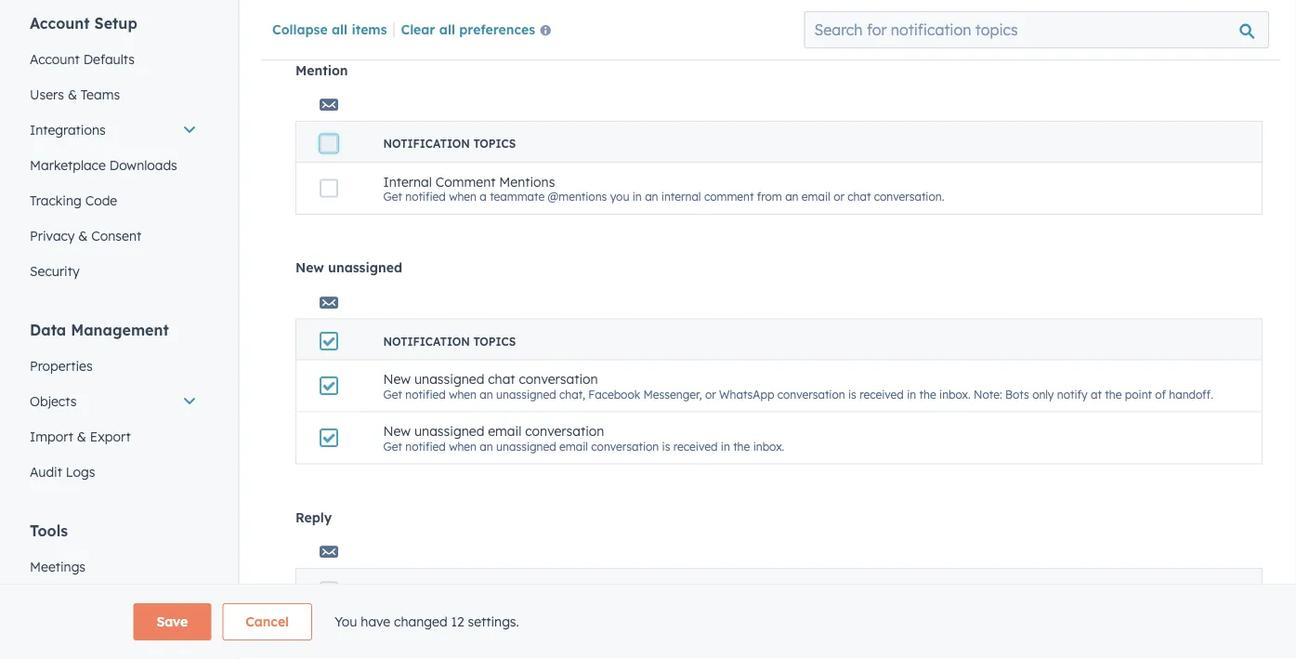 Task type: locate. For each thing, give the bounding box(es) containing it.
0 vertical spatial notification topics
[[383, 137, 516, 151]]

1 to from the left
[[568, 636, 579, 650]]

items
[[352, 21, 387, 37]]

internal
[[383, 173, 432, 189]]

1 horizontal spatial all
[[439, 21, 455, 37]]

to right replies
[[568, 636, 579, 650]]

a right replies
[[582, 636, 589, 650]]

internal
[[662, 189, 701, 203]]

12
[[451, 613, 464, 630]]

& inside data management element
[[77, 429, 86, 445]]

chat, inside the new unassigned chat conversation get notified when an unassigned chat, facebook messenger, or whatsapp conversation is received in the inbox. note: bots only notify at the point of handoff.
[[560, 387, 585, 401]]

topics for mention
[[474, 137, 516, 151]]

2 notified from the top
[[405, 387, 446, 401]]

comment
[[704, 189, 754, 203]]

3 notification topics from the top
[[383, 584, 516, 598]]

notified inside new unassigned email conversation get notified when an unassigned email conversation is received in the inbox.
[[405, 439, 446, 453]]

3 notification from the top
[[383, 584, 470, 598]]

inbox.
[[940, 387, 971, 401], [753, 439, 785, 453]]

when inside chat conversation reply get notified when someone replies to a chat, facebook messenger, or whatsapp conversation assigned to you.
[[449, 636, 477, 650]]

0 horizontal spatial chat,
[[560, 387, 585, 401]]

whatsapp inside chat conversation reply get notified when someone replies to a chat, facebook messenger, or whatsapp conversation assigned to you.
[[752, 636, 807, 650]]

1 account from the top
[[30, 14, 90, 33]]

2 horizontal spatial or
[[834, 189, 845, 203]]

conversation.
[[874, 189, 945, 203]]

2 all from the left
[[439, 21, 455, 37]]

3 get from the top
[[383, 439, 402, 453]]

& right "privacy"
[[78, 228, 88, 244]]

3 notified from the top
[[405, 439, 446, 453]]

0 vertical spatial in
[[633, 189, 642, 203]]

3 topics from the top
[[474, 584, 516, 598]]

an
[[645, 189, 659, 203], [786, 189, 799, 203], [480, 387, 493, 401], [480, 439, 493, 453]]

0 horizontal spatial in
[[633, 189, 642, 203]]

import
[[30, 429, 73, 445]]

in inside internal comment mentions get notified when a teammate @mentions you in an internal comment from an email or chat conversation.
[[633, 189, 642, 203]]

1 vertical spatial or
[[705, 387, 716, 401]]

facebook
[[589, 387, 641, 401], [621, 636, 673, 650]]

2 vertical spatial new
[[383, 423, 411, 439]]

defaults
[[83, 51, 135, 67]]

0 horizontal spatial a
[[480, 189, 487, 203]]

2 account from the top
[[30, 51, 80, 67]]

1 vertical spatial new
[[383, 371, 411, 387]]

Search for notification topics search field
[[805, 11, 1270, 48]]

2 vertical spatial or
[[738, 636, 749, 650]]

account for account defaults
[[30, 51, 80, 67]]

1 horizontal spatial inbox.
[[940, 387, 971, 401]]

topics
[[474, 137, 516, 151], [474, 334, 516, 348], [474, 584, 516, 598]]

get inside internal comment mentions get notified when a teammate @mentions you in an internal comment from an email or chat conversation.
[[383, 189, 402, 203]]

notification topics for new unassigned
[[383, 334, 516, 348]]

teams
[[81, 86, 120, 103]]

have
[[361, 613, 391, 630]]

0 vertical spatial received
[[860, 387, 904, 401]]

or inside internal comment mentions get notified when a teammate @mentions you in an internal comment from an email or chat conversation.
[[834, 189, 845, 203]]

marketplace downloads link
[[19, 148, 208, 183]]

& for export
[[77, 429, 86, 445]]

unassigned
[[328, 259, 403, 276], [415, 371, 485, 387], [496, 387, 556, 401], [415, 423, 485, 439], [496, 439, 556, 453]]

2 notification from the top
[[383, 334, 470, 348]]

notification
[[383, 137, 470, 151], [383, 334, 470, 348], [383, 584, 470, 598]]

new inside the new unassigned chat conversation get notified when an unassigned chat, facebook messenger, or whatsapp conversation is received in the inbox. note: bots only notify at the point of handoff.
[[383, 371, 411, 387]]

new for new unassigned email conversation get notified when an unassigned email conversation is received in the inbox.
[[383, 423, 411, 439]]

0 vertical spatial messenger,
[[644, 387, 702, 401]]

mentions
[[499, 173, 555, 189]]

2 vertical spatial &
[[77, 429, 86, 445]]

all right clear
[[439, 21, 455, 37]]

1 vertical spatial notification topics
[[383, 334, 516, 348]]

notification topics for mention
[[383, 137, 516, 151]]

1 horizontal spatial or
[[738, 636, 749, 650]]

to left you.
[[932, 636, 943, 650]]

0 vertical spatial whatsapp
[[720, 387, 775, 401]]

3 when from the top
[[449, 439, 477, 453]]

notified inside chat conversation reply get notified when someone replies to a chat, facebook messenger, or whatsapp conversation assigned to you.
[[405, 636, 446, 650]]

1 vertical spatial is
[[662, 439, 671, 453]]

whatsapp
[[720, 387, 775, 401], [752, 636, 807, 650]]

1 vertical spatial topics
[[474, 334, 516, 348]]

account for account setup
[[30, 14, 90, 33]]

0 horizontal spatial or
[[705, 387, 716, 401]]

1 topics from the top
[[474, 137, 516, 151]]

1 vertical spatial whatsapp
[[752, 636, 807, 650]]

0 vertical spatial is
[[849, 387, 857, 401]]

code
[[85, 192, 117, 209]]

conversation
[[519, 371, 598, 387], [778, 387, 846, 401], [525, 423, 605, 439], [591, 439, 659, 453], [416, 620, 495, 636], [810, 636, 878, 650]]

0 horizontal spatial chat
[[488, 371, 515, 387]]

inbox. left note:
[[940, 387, 971, 401]]

changed
[[394, 613, 448, 630]]

0 vertical spatial chat
[[848, 189, 871, 203]]

only
[[1033, 387, 1054, 401]]

&
[[68, 86, 77, 103], [78, 228, 88, 244], [77, 429, 86, 445]]

get
[[383, 189, 402, 203], [383, 387, 402, 401], [383, 439, 402, 453], [383, 636, 402, 650]]

chat
[[383, 620, 413, 636]]

0 vertical spatial new
[[296, 259, 324, 276]]

1 vertical spatial received
[[674, 439, 718, 453]]

all
[[332, 21, 348, 37], [439, 21, 455, 37]]

privacy & consent
[[30, 228, 141, 244]]

cancel
[[246, 613, 289, 630]]

tracking code
[[30, 192, 117, 209]]

messenger,
[[644, 387, 702, 401], [676, 636, 735, 650]]

1 vertical spatial in
[[907, 387, 917, 401]]

1 horizontal spatial in
[[721, 439, 730, 453]]

@mentions
[[548, 189, 607, 203]]

1 vertical spatial facebook
[[621, 636, 673, 650]]

notification for reply
[[383, 584, 470, 598]]

0 vertical spatial account
[[30, 14, 90, 33]]

1 vertical spatial messenger,
[[676, 636, 735, 650]]

1 notification topics from the top
[[383, 137, 516, 151]]

meetings
[[30, 559, 86, 575]]

0 horizontal spatial is
[[662, 439, 671, 453]]

1 horizontal spatial chat
[[848, 189, 871, 203]]

chat inside the new unassigned chat conversation get notified when an unassigned chat, facebook messenger, or whatsapp conversation is received in the inbox. note: bots only notify at the point of handoff.
[[488, 371, 515, 387]]

reply
[[499, 620, 529, 636]]

in
[[633, 189, 642, 203], [907, 387, 917, 401], [721, 439, 730, 453]]

export
[[90, 429, 131, 445]]

0 horizontal spatial to
[[568, 636, 579, 650]]

a inside chat conversation reply get notified when someone replies to a chat, facebook messenger, or whatsapp conversation assigned to you.
[[582, 636, 589, 650]]

& for consent
[[78, 228, 88, 244]]

all for collapse
[[332, 21, 348, 37]]

an inside new unassigned email conversation get notified when an unassigned email conversation is received in the inbox.
[[480, 439, 493, 453]]

1 vertical spatial a
[[582, 636, 589, 650]]

note:
[[974, 387, 1003, 401]]

2 horizontal spatial email
[[802, 189, 831, 203]]

in inside new unassigned email conversation get notified when an unassigned email conversation is received in the inbox.
[[721, 439, 730, 453]]

2 vertical spatial topics
[[474, 584, 516, 598]]

all left items
[[332, 21, 348, 37]]

chat,
[[560, 387, 585, 401], [592, 636, 618, 650]]

2 vertical spatial in
[[721, 439, 730, 453]]

account up 'account defaults' in the top of the page
[[30, 14, 90, 33]]

0 vertical spatial facebook
[[589, 387, 641, 401]]

comment
[[436, 173, 496, 189]]

chat, up new unassigned email conversation get notified when an unassigned email conversation is received in the inbox.
[[560, 387, 585, 401]]

account
[[30, 14, 90, 33], [30, 51, 80, 67]]

integrations button
[[19, 112, 208, 148]]

0 vertical spatial &
[[68, 86, 77, 103]]

you
[[335, 613, 357, 630]]

chat, inside chat conversation reply get notified when someone replies to a chat, facebook messenger, or whatsapp conversation assigned to you.
[[592, 636, 618, 650]]

0 vertical spatial a
[[480, 189, 487, 203]]

2 get from the top
[[383, 387, 402, 401]]

1 horizontal spatial a
[[582, 636, 589, 650]]

1 vertical spatial &
[[78, 228, 88, 244]]

the down the new unassigned chat conversation get notified when an unassigned chat, facebook messenger, or whatsapp conversation is received in the inbox. note: bots only notify at the point of handoff.
[[734, 439, 750, 453]]

& inside 'link'
[[78, 228, 88, 244]]

1 horizontal spatial email
[[560, 439, 588, 453]]

data management
[[30, 321, 169, 339]]

1 vertical spatial notification
[[383, 334, 470, 348]]

notification topics
[[383, 137, 516, 151], [383, 334, 516, 348], [383, 584, 516, 598]]

get inside new unassigned email conversation get notified when an unassigned email conversation is received in the inbox.
[[383, 439, 402, 453]]

an inside the new unassigned chat conversation get notified when an unassigned chat, facebook messenger, or whatsapp conversation is received in the inbox. note: bots only notify at the point of handoff.
[[480, 387, 493, 401]]

inbox. down the new unassigned chat conversation get notified when an unassigned chat, facebook messenger, or whatsapp conversation is received in the inbox. note: bots only notify at the point of handoff.
[[753, 439, 785, 453]]

all inside button
[[439, 21, 455, 37]]

2 vertical spatial notification
[[383, 584, 470, 598]]

reply
[[296, 509, 332, 525]]

& inside "link"
[[68, 86, 77, 103]]

a left the teammate
[[480, 189, 487, 203]]

& right users on the left of the page
[[68, 86, 77, 103]]

the
[[920, 387, 937, 401], [1105, 387, 1122, 401], [734, 439, 750, 453]]

is
[[849, 387, 857, 401], [662, 439, 671, 453]]

1 vertical spatial inbox.
[[753, 439, 785, 453]]

4 get from the top
[[383, 636, 402, 650]]

0 vertical spatial notification
[[383, 137, 470, 151]]

the left note:
[[920, 387, 937, 401]]

account setup element
[[19, 13, 208, 289]]

0 horizontal spatial all
[[332, 21, 348, 37]]

1 vertical spatial account
[[30, 51, 80, 67]]

1 get from the top
[[383, 189, 402, 203]]

email
[[802, 189, 831, 203], [488, 423, 522, 439], [560, 439, 588, 453]]

new for new unassigned
[[296, 259, 324, 276]]

1 horizontal spatial chat,
[[592, 636, 618, 650]]

objects
[[30, 393, 77, 409]]

account setup
[[30, 14, 137, 33]]

0 horizontal spatial received
[[674, 439, 718, 453]]

notified inside internal comment mentions get notified when a teammate @mentions you in an internal comment from an email or chat conversation.
[[405, 189, 446, 203]]

1 horizontal spatial received
[[860, 387, 904, 401]]

audit logs link
[[19, 455, 208, 490]]

topics for reply
[[474, 584, 516, 598]]

1 horizontal spatial is
[[849, 387, 857, 401]]

2 vertical spatial notification topics
[[383, 584, 516, 598]]

internal comment mentions get notified when a teammate @mentions you in an internal comment from an email or chat conversation.
[[383, 173, 945, 203]]

1 notification from the top
[[383, 137, 470, 151]]

the right the at
[[1105, 387, 1122, 401]]

1 when from the top
[[449, 189, 477, 203]]

collapse
[[272, 21, 328, 37]]

& left export
[[77, 429, 86, 445]]

1 horizontal spatial to
[[932, 636, 943, 650]]

chat, right replies
[[592, 636, 618, 650]]

new inside new unassigned email conversation get notified when an unassigned email conversation is received in the inbox.
[[383, 423, 411, 439]]

preferences
[[459, 21, 536, 37]]

a inside internal comment mentions get notified when a teammate @mentions you in an internal comment from an email or chat conversation.
[[480, 189, 487, 203]]

1 vertical spatial chat,
[[592, 636, 618, 650]]

logs
[[66, 464, 95, 480]]

when inside the new unassigned chat conversation get notified when an unassigned chat, facebook messenger, or whatsapp conversation is received in the inbox. note: bots only notify at the point of handoff.
[[449, 387, 477, 401]]

0 vertical spatial or
[[834, 189, 845, 203]]

1 vertical spatial chat
[[488, 371, 515, 387]]

2 when from the top
[[449, 387, 477, 401]]

4 when from the top
[[449, 636, 477, 650]]

import & export link
[[19, 419, 208, 455]]

0 vertical spatial topics
[[474, 137, 516, 151]]

chat
[[848, 189, 871, 203], [488, 371, 515, 387]]

new unassigned chat conversation get notified when an unassigned chat, facebook messenger, or whatsapp conversation is received in the inbox. note: bots only notify at the point of handoff.
[[383, 371, 1214, 401]]

integrations
[[30, 122, 106, 138]]

bots
[[1006, 387, 1030, 401]]

2 notification topics from the top
[[383, 334, 516, 348]]

2 topics from the top
[[474, 334, 516, 348]]

2 horizontal spatial in
[[907, 387, 917, 401]]

0 vertical spatial chat,
[[560, 387, 585, 401]]

or inside the new unassigned chat conversation get notified when an unassigned chat, facebook messenger, or whatsapp conversation is received in the inbox. note: bots only notify at the point of handoff.
[[705, 387, 716, 401]]

or
[[834, 189, 845, 203], [705, 387, 716, 401], [738, 636, 749, 650]]

properties
[[30, 358, 93, 374]]

0 horizontal spatial inbox.
[[753, 439, 785, 453]]

marketplace
[[30, 157, 106, 173]]

0 vertical spatial inbox.
[[940, 387, 971, 401]]

4 notified from the top
[[405, 636, 446, 650]]

1 all from the left
[[332, 21, 348, 37]]

account up users on the left of the page
[[30, 51, 80, 67]]

1 notified from the top
[[405, 189, 446, 203]]

account defaults
[[30, 51, 135, 67]]

0 horizontal spatial the
[[734, 439, 750, 453]]



Task type: describe. For each thing, give the bounding box(es) containing it.
get inside chat conversation reply get notified when someone replies to a chat, facebook messenger, or whatsapp conversation assigned to you.
[[383, 636, 402, 650]]

from
[[757, 189, 782, 203]]

users & teams
[[30, 86, 120, 103]]

clear all preferences button
[[401, 19, 559, 42]]

audit logs
[[30, 464, 95, 480]]

notify
[[1058, 387, 1088, 401]]

objects button
[[19, 384, 208, 419]]

notification for mention
[[383, 137, 470, 151]]

inbox. inside new unassigned email conversation get notified when an unassigned email conversation is received in the inbox.
[[753, 439, 785, 453]]

collapse all items button
[[272, 21, 387, 37]]

collapse all items
[[272, 21, 387, 37]]

tracking code link
[[19, 183, 208, 218]]

tools element
[[19, 521, 208, 659]]

settings.
[[468, 613, 519, 630]]

of
[[1156, 387, 1166, 401]]

notification for new unassigned
[[383, 334, 470, 348]]

when inside internal comment mentions get notified when a teammate @mentions you in an internal comment from an email or chat conversation.
[[449, 189, 477, 203]]

cancel button
[[222, 603, 312, 640]]

handoff.
[[1170, 387, 1214, 401]]

properties link
[[19, 349, 208, 384]]

new unassigned email conversation get notified when an unassigned email conversation is received in the inbox.
[[383, 423, 785, 453]]

inbox. inside the new unassigned chat conversation get notified when an unassigned chat, facebook messenger, or whatsapp conversation is received in the inbox. note: bots only notify at the point of handoff.
[[940, 387, 971, 401]]

meetings link
[[19, 549, 208, 585]]

teammate
[[490, 189, 545, 203]]

whatsapp inside the new unassigned chat conversation get notified when an unassigned chat, facebook messenger, or whatsapp conversation is received in the inbox. note: bots only notify at the point of handoff.
[[720, 387, 775, 401]]

mention
[[296, 62, 348, 78]]

clear
[[401, 21, 435, 37]]

notified inside the new unassigned chat conversation get notified when an unassigned chat, facebook messenger, or whatsapp conversation is received in the inbox. note: bots only notify at the point of handoff.
[[405, 387, 446, 401]]

received inside new unassigned email conversation get notified when an unassigned email conversation is received in the inbox.
[[674, 439, 718, 453]]

security link
[[19, 254, 208, 289]]

unassigned for new unassigned
[[328, 259, 403, 276]]

you have changed 12 settings.
[[335, 613, 519, 630]]

you
[[610, 189, 630, 203]]

data management element
[[19, 320, 208, 490]]

in inside the new unassigned chat conversation get notified when an unassigned chat, facebook messenger, or whatsapp conversation is received in the inbox. note: bots only notify at the point of handoff.
[[907, 387, 917, 401]]

new unassigned
[[296, 259, 403, 276]]

unassigned for new unassigned chat conversation get notified when an unassigned chat, facebook messenger, or whatsapp conversation is received in the inbox. note: bots only notify at the point of handoff.
[[415, 371, 485, 387]]

is inside the new unassigned chat conversation get notified when an unassigned chat, facebook messenger, or whatsapp conversation is received in the inbox. note: bots only notify at the point of handoff.
[[849, 387, 857, 401]]

save button
[[133, 603, 211, 640]]

users & teams link
[[19, 77, 208, 112]]

facebook inside chat conversation reply get notified when someone replies to a chat, facebook messenger, or whatsapp conversation assigned to you.
[[621, 636, 673, 650]]

notification topics for reply
[[383, 584, 516, 598]]

tools
[[30, 521, 68, 540]]

clear all preferences
[[401, 21, 536, 37]]

the inside new unassigned email conversation get notified when an unassigned email conversation is received in the inbox.
[[734, 439, 750, 453]]

2 horizontal spatial the
[[1105, 387, 1122, 401]]

all for clear
[[439, 21, 455, 37]]

or inside chat conversation reply get notified when someone replies to a chat, facebook messenger, or whatsapp conversation assigned to you.
[[738, 636, 749, 650]]

replies
[[531, 636, 565, 650]]

1 horizontal spatial the
[[920, 387, 937, 401]]

chat inside internal comment mentions get notified when a teammate @mentions you in an internal comment from an email or chat conversation.
[[848, 189, 871, 203]]

assigned
[[881, 636, 929, 650]]

consent
[[91, 228, 141, 244]]

privacy & consent link
[[19, 218, 208, 254]]

0 horizontal spatial email
[[488, 423, 522, 439]]

data
[[30, 321, 66, 339]]

save
[[157, 613, 188, 630]]

downloads
[[109, 157, 177, 173]]

setup
[[94, 14, 137, 33]]

email inside internal comment mentions get notified when a teammate @mentions you in an internal comment from an email or chat conversation.
[[802, 189, 831, 203]]

& for teams
[[68, 86, 77, 103]]

someone
[[480, 636, 528, 650]]

messenger, inside chat conversation reply get notified when someone replies to a chat, facebook messenger, or whatsapp conversation assigned to you.
[[676, 636, 735, 650]]

security
[[30, 263, 80, 279]]

is inside new unassigned email conversation get notified when an unassigned email conversation is received in the inbox.
[[662, 439, 671, 453]]

when inside new unassigned email conversation get notified when an unassigned email conversation is received in the inbox.
[[449, 439, 477, 453]]

2 to from the left
[[932, 636, 943, 650]]

get inside the new unassigned chat conversation get notified when an unassigned chat, facebook messenger, or whatsapp conversation is received in the inbox. note: bots only notify at the point of handoff.
[[383, 387, 402, 401]]

you.
[[946, 636, 967, 650]]

tracking
[[30, 192, 82, 209]]

import & export
[[30, 429, 131, 445]]

point
[[1125, 387, 1153, 401]]

messenger, inside the new unassigned chat conversation get notified when an unassigned chat, facebook messenger, or whatsapp conversation is received in the inbox. note: bots only notify at the point of handoff.
[[644, 387, 702, 401]]

at
[[1091, 387, 1102, 401]]

account defaults link
[[19, 42, 208, 77]]

chat conversation reply get notified when someone replies to a chat, facebook messenger, or whatsapp conversation assigned to you.
[[383, 620, 967, 650]]

unassigned for new unassigned email conversation get notified when an unassigned email conversation is received in the inbox.
[[415, 423, 485, 439]]

received inside the new unassigned chat conversation get notified when an unassigned chat, facebook messenger, or whatsapp conversation is received in the inbox. note: bots only notify at the point of handoff.
[[860, 387, 904, 401]]

audit
[[30, 464, 62, 480]]

privacy
[[30, 228, 75, 244]]

new for new unassigned chat conversation get notified when an unassigned chat, facebook messenger, or whatsapp conversation is received in the inbox. note: bots only notify at the point of handoff.
[[383, 371, 411, 387]]

topics for new unassigned
[[474, 334, 516, 348]]

marketplace downloads
[[30, 157, 177, 173]]

management
[[71, 321, 169, 339]]

facebook inside the new unassigned chat conversation get notified when an unassigned chat, facebook messenger, or whatsapp conversation is received in the inbox. note: bots only notify at the point of handoff.
[[589, 387, 641, 401]]

users
[[30, 86, 64, 103]]



Task type: vqa. For each thing, say whether or not it's contained in the screenshot.
bottommost Any
no



